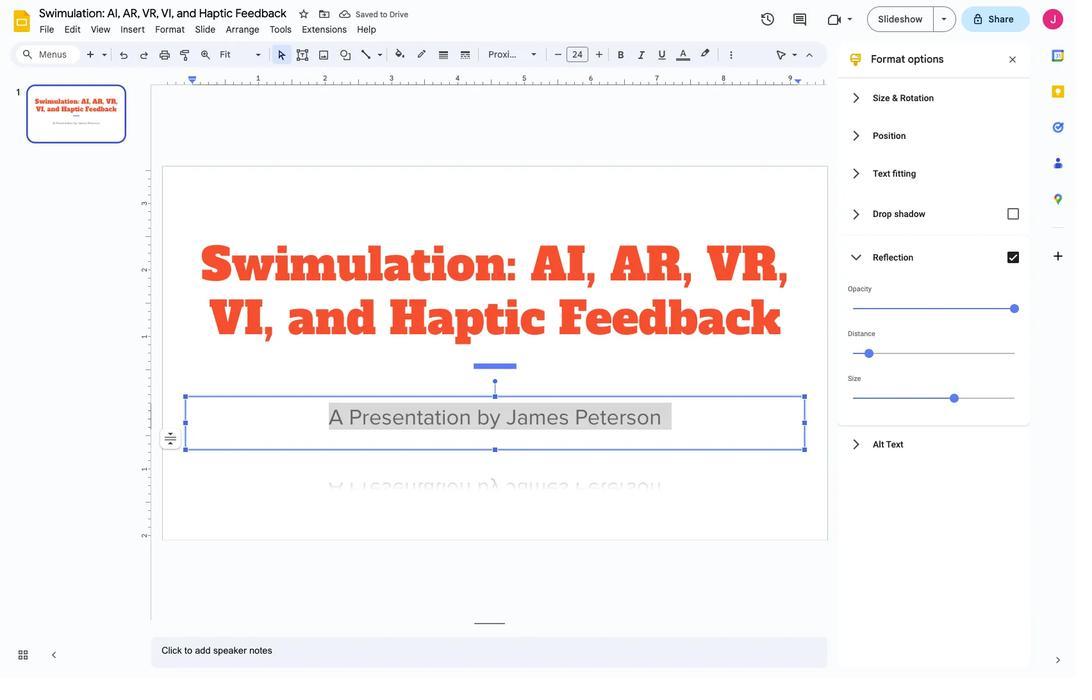 Task type: vqa. For each thing, say whether or not it's contained in the screenshot.
Image within button
no



Task type: describe. For each thing, give the bounding box(es) containing it.
menu bar banner
[[0, 0, 1076, 679]]

distance slider
[[848, 339, 1020, 368]]

Font size text field
[[567, 47, 588, 62]]

opacity
[[848, 285, 872, 294]]

insert menu item
[[116, 22, 150, 37]]

to
[[380, 9, 388, 19]]

mode and view toolbar
[[771, 42, 820, 67]]

reflection
[[873, 253, 914, 263]]

distance
[[848, 330, 876, 339]]

position tab
[[838, 117, 1030, 155]]

Menus field
[[16, 46, 80, 63]]

slide menu item
[[190, 22, 221, 37]]

text fitting tab
[[838, 155, 1030, 192]]

slideshow
[[879, 13, 923, 25]]

menu bar inside menu bar banner
[[35, 17, 382, 38]]

new slide with layout image
[[99, 46, 107, 51]]

insert image image
[[316, 46, 331, 63]]

size image
[[950, 394, 959, 403]]

alt text
[[873, 439, 904, 450]]

alt
[[873, 439, 884, 450]]

right margin image
[[795, 75, 828, 85]]

share
[[989, 13, 1014, 25]]

&
[[892, 93, 898, 103]]

edit
[[65, 24, 81, 35]]

arrange menu item
[[221, 22, 265, 37]]

opacity slider
[[848, 294, 1020, 323]]

left margin image
[[163, 75, 196, 85]]

drop shadow tab
[[838, 192, 1030, 236]]

fill color: transparent image
[[393, 46, 407, 62]]

Zoom text field
[[218, 46, 254, 63]]

format menu item
[[150, 22, 190, 37]]

saved
[[356, 9, 378, 19]]

extensions menu item
[[297, 22, 352, 37]]

arrange
[[226, 24, 260, 35]]

tab list inside menu bar banner
[[1041, 38, 1076, 643]]

tools
[[270, 24, 292, 35]]

toggle shadow image
[[1001, 201, 1026, 227]]

size for size
[[848, 375, 861, 383]]

tools menu item
[[265, 22, 297, 37]]

border dash option
[[458, 46, 473, 63]]

opacity image
[[1010, 305, 1019, 314]]

edit menu item
[[59, 22, 86, 37]]

shadow
[[894, 209, 926, 219]]

text fitting
[[873, 168, 916, 179]]

rotation
[[900, 93, 934, 103]]

format for format
[[155, 24, 185, 35]]



Task type: locate. For each thing, give the bounding box(es) containing it.
extensions
[[302, 24, 347, 35]]

slideshow button
[[868, 6, 934, 32]]

highlight color image
[[698, 46, 712, 61]]

size & rotation tab
[[838, 79, 1030, 117]]

fitting
[[893, 168, 916, 179]]

size for size & rotation
[[873, 93, 890, 103]]

tab list
[[1041, 38, 1076, 643]]

help menu item
[[352, 22, 382, 37]]

format for format options
[[871, 53, 905, 66]]

slide
[[195, 24, 216, 35]]

1 vertical spatial size
[[848, 375, 861, 383]]

0 vertical spatial format
[[155, 24, 185, 35]]

size & rotation
[[873, 93, 934, 103]]

shrink text on overflow image
[[162, 430, 180, 448]]

text
[[873, 168, 891, 179], [886, 439, 904, 450]]

shape image
[[338, 46, 353, 63]]

size slider
[[848, 383, 1020, 413]]

drive
[[390, 9, 408, 19]]

format inside section
[[871, 53, 905, 66]]

help
[[357, 24, 376, 35]]

1 horizontal spatial format
[[871, 53, 905, 66]]

distance image
[[865, 349, 874, 358]]

text left fitting
[[873, 168, 891, 179]]

options
[[908, 53, 944, 66]]

format
[[155, 24, 185, 35], [871, 53, 905, 66]]

format left options
[[871, 53, 905, 66]]

presentation options image
[[941, 18, 947, 21]]

view menu item
[[86, 22, 116, 37]]

1 vertical spatial format
[[871, 53, 905, 66]]

format down rename text field
[[155, 24, 185, 35]]

proxima nova
[[489, 49, 547, 60]]

Toggle shadow checkbox
[[1001, 201, 1026, 227]]

format inside menu item
[[155, 24, 185, 35]]

Font size field
[[567, 47, 594, 65]]

text color image
[[676, 46, 690, 61]]

file menu item
[[35, 22, 59, 37]]

font list. proxima nova selected. option
[[489, 46, 547, 63]]

main toolbar
[[79, 0, 741, 265]]

menu bar containing file
[[35, 17, 382, 38]]

position
[[873, 130, 906, 141]]

size left &
[[873, 93, 890, 103]]

drop shadow
[[873, 209, 926, 219]]

option
[[160, 429, 181, 449]]

navigation
[[0, 72, 141, 679]]

nova
[[525, 49, 547, 60]]

format options
[[871, 53, 944, 66]]

saved to drive button
[[336, 5, 412, 23]]

navigation inside format options application
[[0, 72, 141, 679]]

0 vertical spatial size
[[873, 93, 890, 103]]

share button
[[961, 6, 1030, 32]]

reflection tab
[[838, 236, 1030, 280]]

1 horizontal spatial size
[[873, 93, 890, 103]]

proxima
[[489, 49, 523, 60]]

saved to drive
[[356, 9, 408, 19]]

size
[[873, 93, 890, 103], [848, 375, 861, 383]]

Zoom field
[[216, 46, 267, 64]]

text right alt
[[886, 439, 904, 450]]

border color: transparent image
[[414, 46, 429, 62]]

Star checkbox
[[295, 5, 313, 23]]

drop
[[873, 209, 892, 219]]

format options section
[[838, 42, 1030, 669]]

view
[[91, 24, 110, 35]]

0 vertical spatial text
[[873, 168, 891, 179]]

1 vertical spatial text
[[886, 439, 904, 450]]

insert
[[121, 24, 145, 35]]

alt text tab
[[838, 426, 1030, 464]]

format options application
[[0, 0, 1076, 679]]

size down distance
[[848, 375, 861, 383]]

border weight option
[[436, 46, 451, 63]]

size inside tab
[[873, 93, 890, 103]]

Rename text field
[[35, 5, 294, 21]]

menu bar
[[35, 17, 382, 38]]

0 horizontal spatial format
[[155, 24, 185, 35]]

file
[[40, 24, 54, 35]]

0 horizontal spatial size
[[848, 375, 861, 383]]

Toggle reflection checkbox
[[1001, 245, 1026, 271]]



